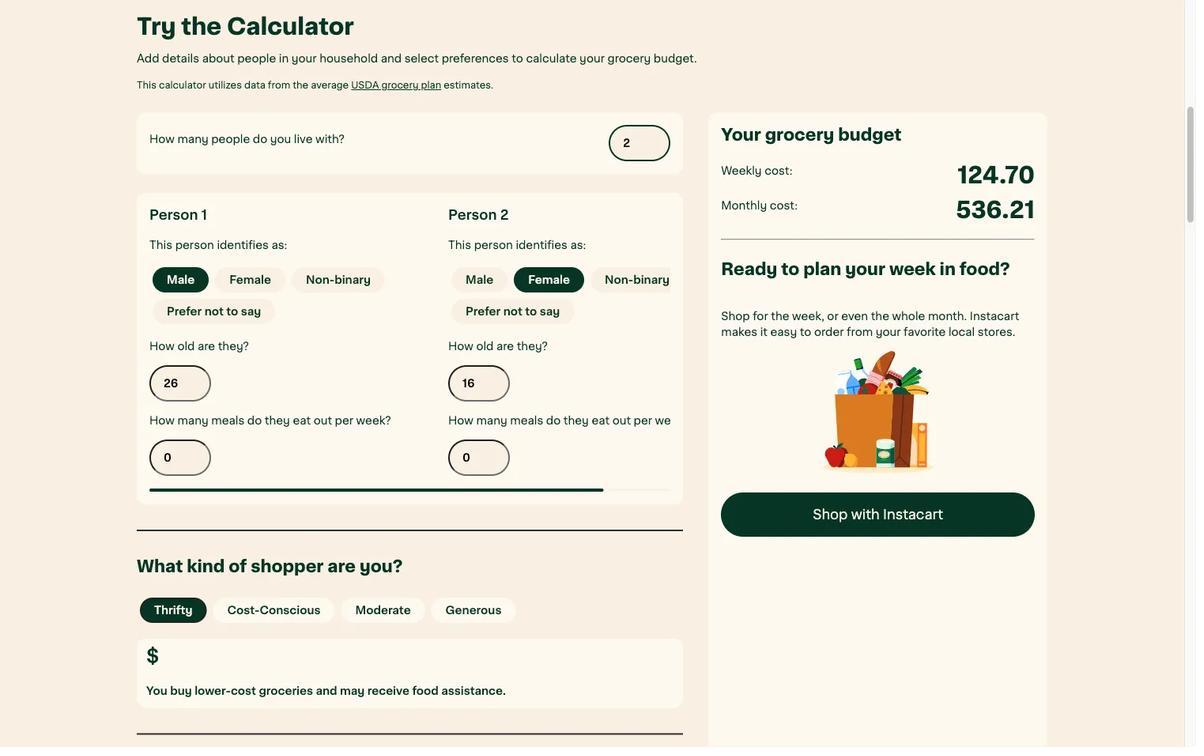 Task type: locate. For each thing, give the bounding box(es) containing it.
0 horizontal spatial non-binary button
[[292, 267, 385, 293]]

1 eat from the left
[[293, 415, 311, 426]]

plan down select
[[421, 81, 442, 90]]

1 out from the left
[[314, 415, 332, 426]]

are for person 1
[[198, 341, 215, 352]]

1 horizontal spatial are
[[328, 558, 356, 575]]

shop inside shop with instacart link
[[813, 508, 848, 522]]

1 horizontal spatial prefer not to say button
[[452, 299, 574, 324]]

usda
[[351, 81, 379, 90]]

1 horizontal spatial non-binary button
[[591, 267, 684, 293]]

buy
[[170, 685, 192, 697]]

1 horizontal spatial non-binary
[[605, 275, 670, 286]]

1 vertical spatial grocery
[[382, 81, 419, 90]]

your
[[292, 53, 317, 64], [580, 53, 605, 64], [846, 261, 886, 277], [876, 327, 901, 338]]

old
[[178, 341, 195, 352], [477, 341, 494, 352]]

binary for person 1
[[335, 275, 371, 286]]

2 non-binary button from the left
[[591, 267, 684, 293]]

male for 2
[[466, 275, 494, 286]]

1 horizontal spatial male button
[[452, 267, 508, 293]]

1 horizontal spatial prefer not to say
[[466, 306, 560, 317]]

this down add
[[137, 81, 157, 90]]

lower-
[[195, 685, 231, 697]]

0 horizontal spatial not
[[205, 306, 224, 317]]

1 horizontal spatial as:
[[571, 240, 587, 251]]

1
[[202, 208, 207, 222]]

1 this person identifies as: from the left
[[150, 240, 288, 251]]

as: for person 1
[[272, 240, 288, 251]]

instacart right with
[[884, 508, 944, 522]]

1 horizontal spatial from
[[847, 327, 873, 338]]

in down calculator
[[279, 53, 289, 64]]

2 horizontal spatial are
[[497, 341, 514, 352]]

per
[[335, 415, 354, 426], [634, 415, 653, 426]]

0 horizontal spatial identifies
[[217, 240, 269, 251]]

male for 1
[[167, 275, 195, 286]]

calculator
[[159, 81, 206, 90]]

ready
[[722, 261, 778, 277]]

2 prefer from the left
[[466, 306, 501, 317]]

1 vertical spatial people
[[211, 134, 250, 145]]

the right even
[[872, 311, 890, 322]]

grocery down 'add details about people in your household and select preferences to calculate your grocery budget.'
[[382, 81, 419, 90]]

prefer not to say for person 2
[[466, 306, 560, 317]]

2 eat from the left
[[592, 415, 610, 426]]

non-binary button for person 2
[[591, 267, 684, 293]]

eat
[[293, 415, 311, 426], [592, 415, 610, 426]]

female button for person 1
[[215, 267, 286, 293]]

2 identifies from the left
[[516, 240, 568, 251]]

2 they from the left
[[564, 415, 589, 426]]

0 horizontal spatial how many meals do they eat out per week?
[[150, 415, 391, 426]]

non-binary for 2
[[605, 275, 670, 286]]

eat for person 1
[[293, 415, 311, 426]]

shopping bag image
[[823, 351, 934, 474]]

prefer not to say
[[167, 306, 261, 317], [466, 306, 560, 317]]

this person identifies as:
[[150, 240, 288, 251], [449, 240, 587, 251]]

2 male button from the left
[[452, 267, 508, 293]]

cost-conscious button
[[213, 598, 335, 623]]

they
[[265, 415, 290, 426], [564, 415, 589, 426]]

person left 1
[[150, 208, 198, 222]]

shop left with
[[813, 508, 848, 522]]

0 horizontal spatial prefer
[[167, 306, 202, 317]]

0 horizontal spatial they
[[265, 415, 290, 426]]

people up the data
[[238, 53, 276, 64]]

1 as: from the left
[[272, 240, 288, 251]]

person
[[175, 240, 214, 251], [474, 240, 513, 251]]

1 they from the left
[[265, 415, 290, 426]]

0 horizontal spatial non-binary
[[306, 275, 371, 286]]

0 horizontal spatial old
[[178, 341, 195, 352]]

1 person from the left
[[175, 240, 214, 251]]

and up usda grocery plan link
[[381, 53, 402, 64]]

moderate button
[[341, 598, 425, 623]]

local
[[949, 327, 976, 338]]

1 horizontal spatial they
[[564, 415, 589, 426]]

per for person 2
[[634, 415, 653, 426]]

1 they? from the left
[[218, 341, 249, 352]]

1 per from the left
[[335, 415, 354, 426]]

you
[[146, 685, 168, 697]]

1 horizontal spatial instacart
[[970, 311, 1020, 322]]

per for person 1
[[335, 415, 354, 426]]

say
[[241, 306, 261, 317], [540, 306, 560, 317]]

prefer not to say for person 1
[[167, 306, 261, 317]]

0 horizontal spatial week?
[[356, 415, 391, 426]]

person for person 1
[[150, 208, 198, 222]]

instacart
[[970, 311, 1020, 322], [884, 508, 944, 522]]

with?
[[316, 134, 345, 145]]

weekly
[[722, 165, 762, 176]]

0 horizontal spatial eat
[[293, 415, 311, 426]]

person down 1
[[175, 240, 214, 251]]

non-binary button
[[292, 267, 385, 293], [591, 267, 684, 293]]

1 vertical spatial plan
[[804, 261, 842, 277]]

how old are they?
[[150, 341, 249, 352], [449, 341, 548, 352]]

to
[[512, 53, 524, 64], [782, 261, 800, 277], [226, 306, 238, 317], [525, 306, 537, 317], [800, 327, 812, 338]]

shop with instacart
[[813, 508, 944, 522]]

0 vertical spatial instacart
[[970, 311, 1020, 322]]

0 horizontal spatial grocery
[[382, 81, 419, 90]]

1 vertical spatial from
[[847, 327, 873, 338]]

budget.
[[654, 53, 697, 64]]

plan up or
[[804, 261, 842, 277]]

1 horizontal spatial per
[[634, 415, 653, 426]]

shop for shop with instacart
[[813, 508, 848, 522]]

2 male from the left
[[466, 275, 494, 286]]

your inside shop for the week, or even the whole month. instacart makes it easy to order from your favorite local stores.
[[876, 327, 901, 338]]

1 horizontal spatial old
[[477, 341, 494, 352]]

1 vertical spatial cost:
[[770, 200, 798, 211]]

1 horizontal spatial male
[[466, 275, 494, 286]]

your down whole at top
[[876, 327, 901, 338]]

not
[[205, 306, 224, 317], [504, 306, 523, 317]]

non-binary button for person 1
[[292, 267, 385, 293]]

in right week
[[940, 261, 956, 277]]

not for person 1
[[205, 306, 224, 317]]

do
[[253, 134, 268, 145], [247, 415, 262, 426], [547, 415, 561, 426]]

1 how old are they? from the left
[[150, 341, 249, 352]]

your grocery budget
[[722, 126, 902, 143]]

how old are they? for 1
[[150, 341, 249, 352]]

grocery
[[608, 53, 651, 64], [382, 81, 419, 90], [766, 126, 835, 143]]

this person identifies as: down 1
[[150, 240, 288, 251]]

0 vertical spatial shop
[[722, 311, 750, 322]]

2 say from the left
[[540, 306, 560, 317]]

1 horizontal spatial they?
[[517, 341, 548, 352]]

male button for 1
[[153, 267, 209, 293]]

2 out from the left
[[613, 415, 631, 426]]

stores.
[[978, 327, 1016, 338]]

0 horizontal spatial plan
[[421, 81, 442, 90]]

2 vertical spatial grocery
[[766, 126, 835, 143]]

makes
[[722, 327, 758, 338]]

1 prefer not to say button from the left
[[153, 299, 275, 324]]

0 vertical spatial cost:
[[765, 165, 793, 176]]

1 prefer not to say from the left
[[167, 306, 261, 317]]

1 horizontal spatial how many meals do they eat out per week?
[[449, 415, 690, 426]]

people left you
[[211, 134, 250, 145]]

from
[[268, 81, 290, 90], [847, 327, 873, 338]]

0 horizontal spatial meals
[[211, 415, 245, 426]]

2 meals from the left
[[510, 415, 544, 426]]

old for 1
[[178, 341, 195, 352]]

this person identifies as: for person 1
[[150, 240, 288, 251]]

2 not from the left
[[504, 306, 523, 317]]

1 identifies from the left
[[217, 240, 269, 251]]

1 non- from the left
[[306, 275, 335, 286]]

1 binary from the left
[[335, 275, 371, 286]]

person down 2
[[474, 240, 513, 251]]

male button down the person 1
[[153, 267, 209, 293]]

person
[[150, 208, 198, 222], [449, 208, 497, 222]]

2 this person identifies as: from the left
[[449, 240, 587, 251]]

1 prefer from the left
[[167, 306, 202, 317]]

your left week
[[846, 261, 886, 277]]

0 vertical spatial and
[[381, 53, 402, 64]]

0 horizontal spatial shop
[[722, 311, 750, 322]]

out for person 1
[[314, 415, 332, 426]]

person for person 2
[[449, 208, 497, 222]]

add details about people in your household and select preferences to calculate your grocery budget.
[[137, 53, 697, 64]]

0 horizontal spatial male
[[167, 275, 195, 286]]

0 horizontal spatial are
[[198, 341, 215, 352]]

male down the person 1
[[167, 275, 195, 286]]

shop for shop for the week, or even the whole month. instacart makes it easy to order from your favorite local stores.
[[722, 311, 750, 322]]

1 male button from the left
[[153, 267, 209, 293]]

2 horizontal spatial grocery
[[766, 126, 835, 143]]

cost: for 536.21
[[770, 200, 798, 211]]

2 old from the left
[[477, 341, 494, 352]]

2 person from the left
[[449, 208, 497, 222]]

0 horizontal spatial say
[[241, 306, 261, 317]]

week?
[[356, 415, 391, 426], [655, 415, 690, 426]]

many for person 1
[[178, 415, 209, 426]]

identifies for person 1
[[217, 240, 269, 251]]

1 week? from the left
[[356, 415, 391, 426]]

1 horizontal spatial grocery
[[608, 53, 651, 64]]

0 horizontal spatial in
[[279, 53, 289, 64]]

male button for 2
[[452, 267, 508, 293]]

as:
[[272, 240, 288, 251], [571, 240, 587, 251]]

instacart up stores.
[[970, 311, 1020, 322]]

1 horizontal spatial binary
[[634, 275, 670, 286]]

shopper
[[251, 558, 324, 575]]

in
[[279, 53, 289, 64], [940, 261, 956, 277]]

your right calculate
[[580, 53, 605, 64]]

0 horizontal spatial male button
[[153, 267, 209, 293]]

1 old from the left
[[178, 341, 195, 352]]

1 horizontal spatial person
[[474, 240, 513, 251]]

your up this calculator utilizes data from the average usda grocery plan estimates.
[[292, 53, 317, 64]]

2 week? from the left
[[655, 415, 690, 426]]

grocery left budget.
[[608, 53, 651, 64]]

this down the person 1
[[150, 240, 173, 251]]

1 male from the left
[[167, 275, 195, 286]]

live
[[294, 134, 313, 145]]

1 horizontal spatial meals
[[510, 415, 544, 426]]

prefer not to say button for 1
[[153, 299, 275, 324]]

from right the data
[[268, 81, 290, 90]]

0 horizontal spatial as:
[[272, 240, 288, 251]]

1 horizontal spatial in
[[940, 261, 956, 277]]

2 female button from the left
[[514, 267, 585, 293]]

2 binary from the left
[[634, 275, 670, 286]]

1 horizontal spatial this person identifies as:
[[449, 240, 587, 251]]

0 horizontal spatial person
[[175, 240, 214, 251]]

0 vertical spatial in
[[279, 53, 289, 64]]

1 vertical spatial and
[[316, 685, 337, 697]]

1 horizontal spatial non-
[[605, 275, 634, 286]]

1 person from the left
[[150, 208, 198, 222]]

week? for person 1
[[356, 415, 391, 426]]

non-
[[306, 275, 335, 286], [605, 275, 634, 286]]

None number field
[[609, 125, 671, 161], [150, 365, 211, 402], [449, 365, 510, 402], [150, 440, 211, 476], [449, 440, 510, 476], [609, 125, 671, 161], [150, 365, 211, 402], [449, 365, 510, 402], [150, 440, 211, 476], [449, 440, 510, 476]]

1 horizontal spatial week?
[[655, 415, 690, 426]]

the left average
[[293, 81, 309, 90]]

food
[[412, 685, 439, 697]]

how
[[150, 134, 175, 145], [150, 341, 175, 352], [449, 341, 474, 352], [150, 415, 175, 426], [449, 415, 474, 426]]

to inside shop for the week, or even the whole month. instacart makes it easy to order from your favorite local stores.
[[800, 327, 812, 338]]

grocery up 'weekly cost:' on the top right of the page
[[766, 126, 835, 143]]

this for person 2
[[449, 240, 472, 251]]

with
[[852, 508, 880, 522]]

0 horizontal spatial non-
[[306, 275, 335, 286]]

1 female from the left
[[230, 275, 271, 286]]

2 non-binary from the left
[[605, 275, 670, 286]]

shop
[[722, 311, 750, 322], [813, 508, 848, 522]]

0 horizontal spatial prefer not to say
[[167, 306, 261, 317]]

2 per from the left
[[634, 415, 653, 426]]

male down the person 2
[[466, 275, 494, 286]]

how old are they? for 2
[[449, 341, 548, 352]]

1 say from the left
[[241, 306, 261, 317]]

conscious
[[260, 605, 321, 616]]

shop up makes
[[722, 311, 750, 322]]

person left 2
[[449, 208, 497, 222]]

out
[[314, 415, 332, 426], [613, 415, 631, 426]]

0 horizontal spatial how old are they?
[[150, 341, 249, 352]]

cost-conscious
[[227, 605, 321, 616]]

instacart inside shop for the week, or even the whole month. instacart makes it easy to order from your favorite local stores.
[[970, 311, 1020, 322]]

0 vertical spatial grocery
[[608, 53, 651, 64]]

1 how many meals do they eat out per week? from the left
[[150, 415, 391, 426]]

male button down the person 2
[[452, 267, 508, 293]]

shop inside shop for the week, or even the whole month. instacart makes it easy to order from your favorite local stores.
[[722, 311, 750, 322]]

1 horizontal spatial prefer
[[466, 306, 501, 317]]

old for 2
[[477, 341, 494, 352]]

1 horizontal spatial eat
[[592, 415, 610, 426]]

2 non- from the left
[[605, 275, 634, 286]]

1 horizontal spatial female
[[529, 275, 570, 286]]

week? for person 2
[[655, 415, 690, 426]]

1 vertical spatial shop
[[813, 508, 848, 522]]

female for 1
[[230, 275, 271, 286]]

monthly
[[722, 200, 767, 211]]

cost: right monthly
[[770, 200, 798, 211]]

0 horizontal spatial per
[[335, 415, 354, 426]]

0 horizontal spatial person
[[150, 208, 198, 222]]

select
[[405, 53, 439, 64]]

cost:
[[765, 165, 793, 176], [770, 200, 798, 211]]

and left may
[[316, 685, 337, 697]]

eat for person 2
[[592, 415, 610, 426]]

0 horizontal spatial from
[[268, 81, 290, 90]]

people
[[238, 53, 276, 64], [211, 134, 250, 145]]

1 not from the left
[[205, 306, 224, 317]]

0 horizontal spatial binary
[[335, 275, 371, 286]]

1 vertical spatial instacart
[[884, 508, 944, 522]]

2 they? from the left
[[517, 341, 548, 352]]

1 horizontal spatial identifies
[[516, 240, 568, 251]]

1 horizontal spatial how old are they?
[[449, 341, 548, 352]]

2 female from the left
[[529, 275, 570, 286]]

this person identifies as: down 2
[[449, 240, 587, 251]]

you?
[[360, 558, 403, 575]]

prefer
[[167, 306, 202, 317], [466, 306, 501, 317]]

female
[[230, 275, 271, 286], [529, 275, 570, 286]]

cost: right weekly
[[765, 165, 793, 176]]

and
[[381, 53, 402, 64], [316, 685, 337, 697]]

calculator
[[227, 15, 354, 38]]

1 non-binary from the left
[[306, 275, 371, 286]]

this down the person 2
[[449, 240, 472, 251]]

2 how many meals do they eat out per week? from the left
[[449, 415, 690, 426]]

2 prefer not to say from the left
[[466, 306, 560, 317]]

0 horizontal spatial female
[[230, 275, 271, 286]]

1 horizontal spatial person
[[449, 208, 497, 222]]

prefer not to say button
[[153, 299, 275, 324], [452, 299, 574, 324]]

of
[[229, 558, 247, 575]]

identifies
[[217, 240, 269, 251], [516, 240, 568, 251]]

they?
[[218, 341, 249, 352], [517, 341, 548, 352]]

are
[[198, 341, 215, 352], [497, 341, 514, 352], [328, 558, 356, 575]]

0 vertical spatial from
[[268, 81, 290, 90]]

the
[[181, 15, 222, 38], [293, 81, 309, 90], [771, 311, 790, 322], [872, 311, 890, 322]]

1 horizontal spatial out
[[613, 415, 631, 426]]

0 horizontal spatial female button
[[215, 267, 286, 293]]

plan
[[421, 81, 442, 90], [804, 261, 842, 277]]

1 horizontal spatial not
[[504, 306, 523, 317]]

0 horizontal spatial out
[[314, 415, 332, 426]]

2 person from the left
[[474, 240, 513, 251]]

0 horizontal spatial they?
[[218, 341, 249, 352]]

generous button
[[432, 598, 516, 623]]

2 prefer not to say button from the left
[[452, 299, 574, 324]]

1 horizontal spatial shop
[[813, 508, 848, 522]]

0 vertical spatial plan
[[421, 81, 442, 90]]

1 horizontal spatial plan
[[804, 261, 842, 277]]

1 horizontal spatial say
[[540, 306, 560, 317]]

1 meals from the left
[[211, 415, 245, 426]]

2 as: from the left
[[571, 240, 587, 251]]

say for person 1
[[241, 306, 261, 317]]

from down even
[[847, 327, 873, 338]]

1 female button from the left
[[215, 267, 286, 293]]

1 non-binary button from the left
[[292, 267, 385, 293]]

non-binary
[[306, 275, 371, 286], [605, 275, 670, 286]]

2 how old are they? from the left
[[449, 341, 548, 352]]

1 horizontal spatial female button
[[514, 267, 585, 293]]

0 horizontal spatial prefer not to say button
[[153, 299, 275, 324]]

0 horizontal spatial and
[[316, 685, 337, 697]]

cost
[[231, 685, 256, 697]]

0 horizontal spatial this person identifies as:
[[150, 240, 288, 251]]



Task type: describe. For each thing, give the bounding box(es) containing it.
person for 2
[[474, 240, 513, 251]]

this person identifies as: for person 2
[[449, 240, 587, 251]]

cost-
[[227, 605, 260, 616]]

female button for person 2
[[514, 267, 585, 293]]

what kind of shopper are you?
[[137, 558, 403, 575]]

they? for 2
[[517, 341, 548, 352]]

estimates.
[[444, 81, 494, 90]]

you buy lower-cost groceries and may receive food assistance.
[[146, 685, 506, 697]]

536.21
[[957, 199, 1036, 222]]

they for person 2
[[564, 415, 589, 426]]

non-binary for 1
[[306, 275, 371, 286]]

add
[[137, 53, 159, 64]]

prefer for 1
[[167, 306, 202, 317]]

they for person 1
[[265, 415, 290, 426]]

usda grocery plan link
[[351, 81, 442, 90]]

how many meals do they eat out per week? for person 1
[[150, 415, 391, 426]]

household
[[320, 53, 378, 64]]

124.70
[[958, 164, 1036, 187]]

generous
[[446, 605, 502, 616]]

$
[[146, 647, 159, 666]]

1 vertical spatial in
[[940, 261, 956, 277]]

even
[[842, 311, 869, 322]]

may
[[340, 685, 365, 697]]

assistance.
[[442, 685, 506, 697]]

you
[[270, 134, 291, 145]]

weekly cost:
[[722, 165, 793, 176]]

meals for 1
[[211, 415, 245, 426]]

binary for person 2
[[634, 275, 670, 286]]

from inside shop for the week, or even the whole month. instacart makes it easy to order from your favorite local stores.
[[847, 327, 873, 338]]

whole
[[893, 311, 926, 322]]

shop for the week, or even the whole month. instacart makes it easy to order from your favorite local stores.
[[722, 311, 1020, 338]]

how many meals do they eat out per week? for person 2
[[449, 415, 690, 426]]

0 horizontal spatial instacart
[[884, 508, 944, 522]]

it
[[761, 327, 768, 338]]

this calculator utilizes data from the average usda grocery plan estimates.
[[137, 81, 494, 90]]

say for person 2
[[540, 306, 560, 317]]

do for person 2
[[547, 415, 561, 426]]

preferences
[[442, 53, 509, 64]]

thrifty button
[[140, 598, 207, 623]]

do for person 1
[[247, 415, 262, 426]]

try the calculator
[[137, 15, 354, 38]]

not for person 2
[[504, 306, 523, 317]]

many for person 2
[[477, 415, 508, 426]]

person for 1
[[175, 240, 214, 251]]

groceries
[[259, 685, 313, 697]]

cost: for 124.70
[[765, 165, 793, 176]]

the up about at the left top of the page
[[181, 15, 222, 38]]

prefer for 2
[[466, 306, 501, 317]]

what
[[137, 558, 183, 575]]

female for 2
[[529, 275, 570, 286]]

month.
[[929, 311, 968, 322]]

moderate
[[356, 605, 411, 616]]

2
[[501, 208, 509, 222]]

person 1
[[150, 208, 207, 222]]

out for person 2
[[613, 415, 631, 426]]

kind
[[187, 558, 225, 575]]

are for person 2
[[497, 341, 514, 352]]

receive
[[368, 685, 410, 697]]

for
[[753, 311, 769, 322]]

non- for person 1
[[306, 275, 335, 286]]

meals for 2
[[510, 415, 544, 426]]

week,
[[793, 311, 825, 322]]

week
[[890, 261, 936, 277]]

person 2
[[449, 208, 509, 222]]

or
[[828, 311, 839, 322]]

easy
[[771, 327, 798, 338]]

this for person 1
[[150, 240, 173, 251]]

ready to plan your week in food?
[[722, 261, 1011, 277]]

they? for 1
[[218, 341, 249, 352]]

non- for person 2
[[605, 275, 634, 286]]

how many people do you live with?
[[150, 134, 345, 145]]

0 vertical spatial people
[[238, 53, 276, 64]]

monthly cost:
[[722, 200, 798, 211]]

budget
[[839, 126, 902, 143]]

utilizes
[[209, 81, 242, 90]]

order
[[815, 327, 844, 338]]

data
[[244, 81, 266, 90]]

favorite
[[904, 327, 946, 338]]

identifies for person 2
[[516, 240, 568, 251]]

prefer not to say button for 2
[[452, 299, 574, 324]]

the up 'easy'
[[771, 311, 790, 322]]

shop with instacart link
[[722, 493, 1036, 537]]

about
[[202, 53, 235, 64]]

your
[[722, 126, 762, 143]]

calculate
[[526, 53, 577, 64]]

as: for person 2
[[571, 240, 587, 251]]

1 horizontal spatial and
[[381, 53, 402, 64]]

details
[[162, 53, 199, 64]]

average
[[311, 81, 349, 90]]

try
[[137, 15, 176, 38]]

food?
[[960, 261, 1011, 277]]

thrifty
[[154, 605, 193, 616]]



Task type: vqa. For each thing, say whether or not it's contained in the screenshot.
you?
yes



